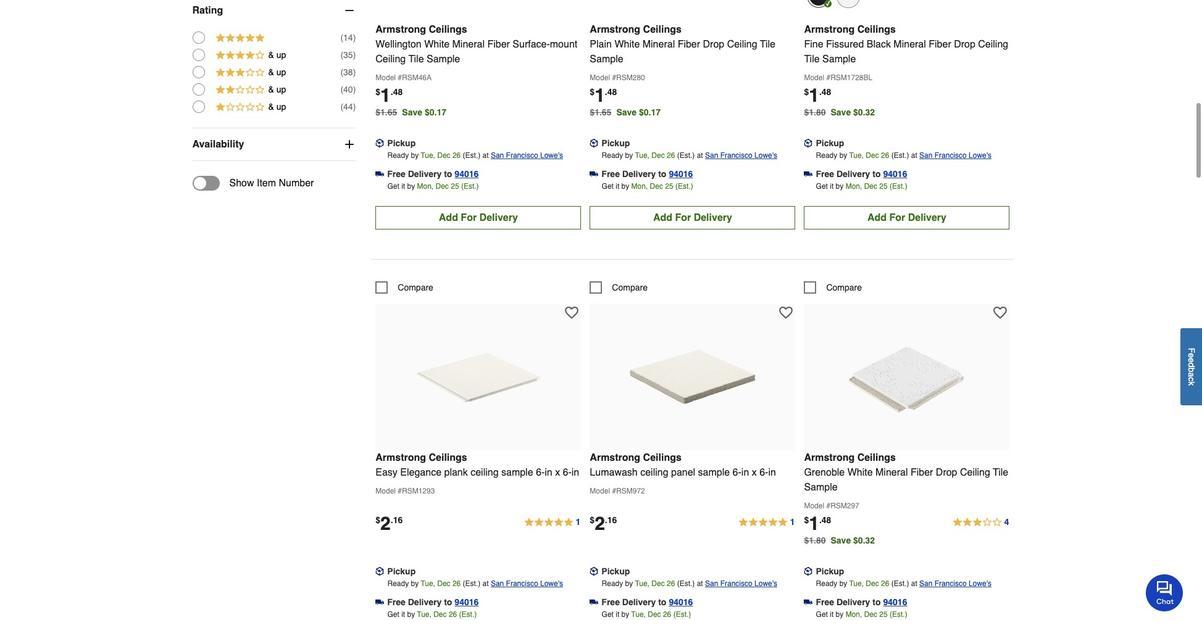 Task type: locate. For each thing, give the bounding box(es) containing it.
5 ( from the top
[[340, 102, 343, 112]]

1 horizontal spatial compare
[[612, 283, 648, 292]]

model down easy
[[376, 487, 396, 496]]

0 horizontal spatial .16
[[391, 515, 403, 525]]

1 vertical spatial 3 stars image
[[952, 515, 1010, 530]]

mineral inside armstrong ceilings wellington white mineral fiber surface-mount ceiling tile sample
[[452, 39, 485, 50]]

2 sample from the left
[[698, 467, 730, 478]]

1 horizontal spatial heart outline image
[[994, 306, 1007, 320]]

e up d
[[1187, 354, 1197, 358]]

1 $ 2 .16 from the left
[[376, 513, 403, 534]]

up right the 4 stars image
[[276, 50, 286, 60]]

at for pickup image to the middle
[[697, 151, 703, 160]]

1 button
[[523, 515, 581, 530], [738, 515, 796, 530]]

0 horizontal spatial x
[[555, 467, 560, 478]]

.16
[[391, 515, 403, 525], [605, 515, 617, 525]]

drop inside armstrong ceilings plain white mineral fiber drop ceiling tile sample
[[703, 39, 724, 50]]

3 stars image containing 4
[[952, 515, 1010, 530]]

4
[[1004, 517, 1009, 527]]

mount
[[550, 39, 577, 50]]

fiber inside armstrong ceilings grenoble white mineral fiber drop ceiling tile sample
[[911, 467, 933, 478]]

1 horizontal spatial get it by tue, dec 26 (est.)
[[602, 610, 691, 619]]

armstrong inside armstrong ceilings fine fissured black mineral fiber drop ceiling tile sample
[[804, 24, 855, 35]]

ceiling left panel
[[640, 467, 668, 478]]

was price $1.65 element for actual price $1.48 element underneath model # rsm46a
[[376, 104, 402, 117]]

ceilings for easy
[[429, 452, 467, 463]]

)
[[353, 33, 356, 43], [353, 50, 356, 60], [353, 67, 356, 77], [353, 84, 356, 94], [353, 102, 356, 112]]

1 compare from the left
[[398, 283, 433, 292]]

ceiling inside armstrong ceilings grenoble white mineral fiber drop ceiling tile sample
[[960, 467, 990, 478]]

ceilings up the rsm46a
[[429, 24, 467, 35]]

2 horizontal spatial 5 stars image
[[738, 515, 796, 530]]

2 & from the top
[[268, 67, 274, 77]]

1 $0.32 from the top
[[853, 107, 875, 117]]

44
[[343, 102, 353, 112]]

0 horizontal spatial add for delivery
[[439, 212, 518, 223]]

white right the wellington at the top left of the page
[[424, 39, 450, 50]]

1 horizontal spatial for
[[675, 212, 691, 223]]

.16 for 1st "1" button from right
[[605, 515, 617, 525]]

2 for 1st "1" button from the left
[[380, 513, 391, 534]]

2 $ 2 .16 from the left
[[590, 513, 617, 534]]

sample right panel
[[698, 467, 730, 478]]

model
[[376, 73, 396, 82], [590, 73, 610, 82], [804, 73, 824, 82], [376, 487, 396, 496], [590, 487, 610, 496], [804, 502, 824, 510]]

1 sample from the left
[[501, 467, 533, 478]]

1 add from the left
[[439, 212, 458, 223]]

1 horizontal spatial add for delivery button
[[590, 206, 796, 229]]

2 horizontal spatial pickup image
[[804, 139, 813, 147]]

2 down model # rsm972
[[595, 513, 605, 534]]

0 horizontal spatial compare
[[398, 283, 433, 292]]

0 vertical spatial was price $1.80 element
[[804, 104, 831, 117]]

ceilings
[[429, 24, 467, 35], [643, 24, 682, 35], [857, 24, 896, 35], [429, 452, 467, 463], [643, 452, 682, 463], [857, 452, 896, 463]]

sample down fissured
[[822, 53, 856, 65]]

2 $0.17 from the left
[[639, 107, 661, 117]]

3 ) from the top
[[353, 67, 356, 77]]

1 up from the top
[[276, 50, 286, 60]]

1 vertical spatial $1.80 save $0.32
[[804, 536, 875, 546]]

ceiling inside armstrong ceilings fine fissured black mineral fiber drop ceiling tile sample
[[978, 39, 1008, 50]]

& right 2 stars image
[[268, 84, 274, 94]]

1 horizontal spatial actual price $2.16 element
[[590, 513, 617, 534]]

ceiling right "plank"
[[471, 467, 499, 478]]

2 add from the left
[[653, 212, 672, 223]]

compare inside 5014221687 element
[[612, 283, 648, 292]]

1 horizontal spatial sample
[[698, 467, 730, 478]]

) down 35
[[353, 67, 356, 77]]

ceilings for grenoble
[[857, 452, 896, 463]]

get it by tue, dec 26 (est.)
[[387, 610, 477, 619], [602, 610, 691, 619]]

actual price $2.16 element for the 5 stars image related to 1st "1" button from the left
[[376, 513, 403, 534]]

up
[[276, 50, 286, 60], [276, 67, 286, 77], [276, 84, 286, 94], [276, 102, 286, 112]]

( down 40
[[340, 102, 343, 112]]

ceilings up "plank"
[[429, 452, 467, 463]]

2 $1.80 from the top
[[804, 536, 826, 546]]

ceiling inside armstrong ceilings plain white mineral fiber drop ceiling tile sample
[[727, 39, 757, 50]]

1 vertical spatial $1.80
[[804, 536, 826, 546]]

# for armstrong ceilings grenoble white mineral fiber drop ceiling tile sample
[[826, 502, 831, 510]]

2 $0.32 from the top
[[853, 536, 875, 546]]

model for easy elegance plank ceiling sample 6-in x 6-in
[[376, 487, 396, 496]]

1 & from the top
[[268, 50, 274, 60]]

$
[[376, 87, 380, 97], [590, 87, 595, 97], [804, 87, 809, 97], [376, 515, 380, 525], [590, 515, 595, 525], [804, 515, 809, 525]]

1 2 from the left
[[380, 513, 391, 534]]

2 ceiling from the left
[[640, 467, 668, 478]]

ceilings inside armstrong ceilings easy elegance plank ceiling sample 6-in x 6-in
[[429, 452, 467, 463]]

$ 2 .16 for 1st "1" button from the left
[[376, 513, 403, 534]]

$1.65 save $0.17 down the rsm46a
[[376, 107, 446, 117]]

1 e from the top
[[1187, 354, 1197, 358]]

0 vertical spatial $1.80 save $0.32
[[804, 107, 875, 117]]

.48 down model # rsm280
[[605, 87, 617, 97]]

1 horizontal spatial .16
[[605, 515, 617, 525]]

1 horizontal spatial $1.65
[[590, 107, 612, 117]]

mineral inside armstrong ceilings grenoble white mineral fiber drop ceiling tile sample
[[876, 467, 908, 478]]

compare inside 5001229567 element
[[826, 283, 862, 292]]

at for the right pickup image
[[911, 580, 917, 588]]

2 down model # rsm1293
[[380, 513, 391, 534]]

4 up from the top
[[276, 102, 286, 112]]

at for the left pickup icon
[[483, 580, 489, 588]]

armstrong inside armstrong ceilings wellington white mineral fiber surface-mount ceiling tile sample
[[376, 24, 426, 35]]

1 $1.65 from the left
[[376, 107, 397, 117]]

delivery for pickup icon for 2
[[622, 597, 656, 607]]

san francisco lowe's button for pickup image to the middle
[[705, 149, 777, 162]]

armstrong up grenoble
[[804, 452, 855, 463]]

ceilings inside armstrong ceilings wellington white mineral fiber surface-mount ceiling tile sample
[[429, 24, 467, 35]]

$ down model # rsm1728bl
[[804, 87, 809, 97]]

model left rsm280
[[590, 73, 610, 82]]

1 vertical spatial $0.32
[[853, 536, 875, 546]]

pickup image
[[376, 139, 384, 147], [590, 139, 599, 147], [804, 567, 813, 576]]

.48 down model # rsm297
[[819, 515, 831, 525]]

$0.32 down rsm1728bl
[[853, 107, 875, 117]]

94016 for pickup image to the left
[[455, 169, 479, 179]]

# for armstrong ceilings fine fissured black mineral fiber drop ceiling tile sample
[[826, 73, 831, 82]]

2 6- from the left
[[563, 467, 572, 478]]

94016 button
[[455, 168, 479, 180], [669, 168, 693, 180], [883, 168, 907, 180], [455, 596, 479, 609], [669, 596, 693, 609], [883, 596, 907, 609]]

armstrong for grenoble
[[804, 452, 855, 463]]

$1.65
[[376, 107, 397, 117], [590, 107, 612, 117]]

sample down grenoble
[[804, 482, 838, 493]]

model left "rsm297"
[[804, 502, 824, 510]]

0 horizontal spatial add for delivery button
[[376, 206, 581, 229]]

& right 1 star 'image'
[[268, 102, 274, 112]]

# for armstrong ceilings lumawash ceiling panel sample 6-in x 6-in
[[612, 487, 616, 496]]

1 horizontal spatial add for delivery
[[653, 212, 732, 223]]

ceilings inside armstrong ceilings fine fissured black mineral fiber drop ceiling tile sample
[[857, 24, 896, 35]]

2 2 from the left
[[595, 513, 605, 534]]

armstrong ceilings lumawash ceiling panel sample 6-in x 6-in
[[590, 452, 776, 478]]

2 up from the top
[[276, 67, 286, 77]]

rating button
[[192, 0, 356, 26]]

1 horizontal spatial white
[[615, 39, 640, 50]]

0 horizontal spatial for
[[461, 212, 477, 223]]

was price $1.80 element down model # rsm1728bl
[[804, 104, 831, 117]]

$1.65 down model # rsm46a
[[376, 107, 397, 117]]

tile left fine
[[760, 39, 775, 50]]

4 & from the top
[[268, 102, 274, 112]]

actual price $1.48 element down model # rsm280
[[590, 84, 617, 106]]

1 $1.80 save $0.32 from the top
[[804, 107, 875, 117]]

2 ) from the top
[[353, 50, 356, 60]]

model left the rsm46a
[[376, 73, 396, 82]]

a
[[1187, 373, 1197, 378]]

lowe's for pickup icon for 2
[[755, 580, 777, 588]]

3 ( from the top
[[340, 67, 343, 77]]

truck filled image for the right pickup image
[[804, 598, 813, 607]]

1 & up from the top
[[268, 50, 286, 60]]

2 was price $1.80 element from the top
[[804, 533, 831, 546]]

tile inside armstrong ceilings grenoble white mineral fiber drop ceiling tile sample
[[993, 467, 1008, 478]]

0 horizontal spatial $0.17
[[425, 107, 446, 117]]

plank
[[444, 467, 468, 478]]

to for 1 truck filled image
[[873, 169, 881, 179]]

white for plain
[[615, 39, 640, 50]]

up up availability button
[[276, 102, 286, 112]]

1 horizontal spatial 1 button
[[738, 515, 796, 530]]

1 horizontal spatial $ 2 .16
[[590, 513, 617, 534]]

ceilings inside armstrong ceilings grenoble white mineral fiber drop ceiling tile sample
[[857, 452, 896, 463]]

1 6- from the left
[[536, 467, 545, 478]]

0 vertical spatial $1.80
[[804, 107, 826, 117]]

armstrong for easy
[[376, 452, 426, 463]]

0 horizontal spatial actual price $2.16 element
[[376, 513, 403, 534]]

surface-
[[513, 39, 550, 50]]

mineral inside armstrong ceilings fine fissured black mineral fiber drop ceiling tile sample
[[894, 39, 926, 50]]

san francisco lowe's button for pickup icon for 2
[[705, 578, 777, 590]]

2 compare from the left
[[612, 283, 648, 292]]

.16 for 1st "1" button from the left
[[391, 515, 403, 525]]

was price $1.65 element for actual price $1.48 element below model # rsm280
[[590, 104, 616, 117]]

armstrong ceilings grenoble white mineral fiber drop ceiling tile sample image
[[839, 310, 975, 446]]

5 stars image for 1st "1" button from right
[[738, 515, 796, 530]]

$1.65 save $0.17
[[376, 107, 446, 117], [590, 107, 661, 117]]

& up down rating button
[[268, 67, 286, 77]]

1 x from the left
[[555, 467, 560, 478]]

) for ( 14 )
[[353, 33, 356, 43]]

pickup
[[387, 138, 416, 148], [602, 138, 630, 148], [816, 138, 844, 148], [387, 567, 416, 576], [602, 567, 630, 576], [816, 567, 844, 576]]

number
[[279, 178, 314, 189]]

$ 1 .48 down model # rsm297
[[804, 513, 831, 534]]

free
[[387, 169, 406, 179], [602, 169, 620, 179], [816, 169, 834, 179], [387, 597, 406, 607], [602, 597, 620, 607], [816, 597, 834, 607]]

3 add for delivery from the left
[[867, 212, 947, 223]]

2 horizontal spatial add for delivery
[[867, 212, 947, 223]]

2 add for delivery button from the left
[[590, 206, 796, 229]]

up down rating button
[[276, 67, 286, 77]]

compare for 5014221687 element
[[612, 283, 648, 292]]

ceiling inside armstrong ceilings easy elegance plank ceiling sample 6-in x 6-in
[[471, 467, 499, 478]]

ready
[[387, 151, 409, 160], [602, 151, 623, 160], [816, 151, 837, 160], [387, 580, 409, 588], [602, 580, 623, 588], [816, 580, 837, 588]]

to for truck filled image associated with 2
[[658, 597, 666, 607]]

ceilings up black
[[857, 24, 896, 35]]

free for pickup image to the left
[[387, 169, 406, 179]]

94016 for the left pickup icon
[[455, 597, 479, 607]]

get for pickup image to the middle
[[602, 182, 614, 191]]

sample right "plank"
[[501, 467, 533, 478]]

by
[[411, 151, 419, 160], [625, 151, 633, 160], [840, 151, 847, 160], [407, 182, 415, 191], [622, 182, 629, 191], [836, 182, 844, 191], [411, 580, 419, 588], [625, 580, 633, 588], [840, 580, 847, 588], [407, 610, 415, 619], [622, 610, 629, 619], [836, 610, 844, 619]]

0 horizontal spatial was price $1.65 element
[[376, 104, 402, 117]]

1 actual price $2.16 element from the left
[[376, 513, 403, 534]]

1 horizontal spatial was price $1.65 element
[[590, 104, 616, 117]]

it
[[401, 182, 405, 191], [616, 182, 619, 191], [830, 182, 834, 191], [401, 610, 405, 619], [616, 610, 619, 619], [830, 610, 834, 619]]

1 horizontal spatial truck filled image
[[590, 598, 599, 607]]

model for wellington white mineral fiber surface-mount ceiling tile sample
[[376, 73, 396, 82]]

1 horizontal spatial 2
[[595, 513, 605, 534]]

1 horizontal spatial 3 stars image
[[952, 515, 1010, 530]]

save down the rsm46a
[[402, 107, 422, 117]]

c
[[1187, 378, 1197, 382]]

in
[[545, 467, 552, 478], [572, 467, 579, 478], [741, 467, 749, 478], [768, 467, 776, 478]]

armstrong inside armstrong ceilings plain white mineral fiber drop ceiling tile sample
[[590, 24, 640, 35]]

armstrong inside armstrong ceilings grenoble white mineral fiber drop ceiling tile sample
[[804, 452, 855, 463]]

$ down model # rsm280
[[590, 87, 595, 97]]

1 heart outline image from the left
[[565, 306, 579, 320]]

$1.80 down model # rsm297
[[804, 536, 826, 546]]

sample inside armstrong ceilings plain white mineral fiber drop ceiling tile sample
[[590, 53, 623, 65]]

0 horizontal spatial $ 2 .16
[[376, 513, 403, 534]]

armstrong ceilings fine fissured black mineral fiber drop ceiling tile sample
[[804, 24, 1008, 65]]

sample up the rsm46a
[[427, 53, 460, 65]]

1 ) from the top
[[353, 33, 356, 43]]

free delivery to 94016 for pickup image to the middle
[[602, 169, 693, 179]]

3 for from the left
[[889, 212, 905, 223]]

white inside armstrong ceilings plain white mineral fiber drop ceiling tile sample
[[615, 39, 640, 50]]

truck filled image
[[376, 170, 384, 178], [804, 170, 813, 178], [590, 598, 599, 607]]

was price $1.65 element down model # rsm280
[[590, 104, 616, 117]]

$0.17
[[425, 107, 446, 117], [639, 107, 661, 117]]

it for the right pickup image
[[830, 610, 834, 619]]

rsm1728bl
[[831, 73, 873, 82]]

.48
[[391, 87, 403, 97], [605, 87, 617, 97], [819, 87, 831, 97], [819, 515, 831, 525]]

ceilings inside armstrong ceilings lumawash ceiling panel sample 6-in x 6-in
[[643, 452, 682, 463]]

1 horizontal spatial pickup image
[[590, 139, 599, 147]]

$ 2 .16 down model # rsm972
[[590, 513, 617, 534]]

) up ( 35 ) at left top
[[353, 33, 356, 43]]

mon,
[[417, 182, 434, 191], [631, 182, 648, 191], [846, 182, 862, 191], [846, 610, 862, 619]]

pickup image for 2
[[590, 567, 599, 576]]

.16 down model # rsm1293
[[391, 515, 403, 525]]

2 was price $1.65 element from the left
[[590, 104, 616, 117]]

26 for the right pickup image
[[881, 580, 889, 588]]

& down rating button
[[268, 67, 274, 77]]

2 x from the left
[[752, 467, 757, 478]]

up right 2 stars image
[[276, 84, 286, 94]]

( down ( 14 )
[[340, 50, 343, 60]]

$ 1 .48
[[376, 84, 403, 106], [590, 84, 617, 106], [804, 84, 831, 106], [804, 513, 831, 534]]

1 was price $1.80 element from the top
[[804, 104, 831, 117]]

26 for pickup icon for 2
[[667, 580, 675, 588]]

lowe's for the right pickup image
[[969, 580, 992, 588]]

free for the left pickup icon
[[387, 597, 406, 607]]

1 add for delivery from the left
[[439, 212, 518, 223]]

2 horizontal spatial for
[[889, 212, 905, 223]]

1 horizontal spatial pickup image
[[590, 567, 599, 576]]

sample down plain
[[590, 53, 623, 65]]

free delivery to 94016
[[387, 169, 479, 179], [602, 169, 693, 179], [816, 169, 907, 179], [387, 597, 479, 607], [602, 597, 693, 607], [816, 597, 907, 607]]

1 horizontal spatial $0.17
[[639, 107, 661, 117]]

( up ( 44 )
[[340, 84, 343, 94]]

& up right the 4 stars image
[[268, 50, 286, 60]]

& up right 1 star 'image'
[[268, 102, 286, 112]]

fiber inside armstrong ceilings wellington white mineral fiber surface-mount ceiling tile sample
[[487, 39, 510, 50]]

& up right 2 stars image
[[268, 84, 286, 94]]

ceilings for wellington
[[429, 24, 467, 35]]

mineral inside armstrong ceilings plain white mineral fiber drop ceiling tile sample
[[643, 39, 675, 50]]

model down fine
[[804, 73, 824, 82]]

# for armstrong ceilings wellington white mineral fiber surface-mount ceiling tile sample
[[398, 73, 402, 82]]

truck filled image
[[590, 170, 599, 178], [376, 598, 384, 607], [804, 598, 813, 607]]

panel
[[671, 467, 695, 478]]

1 $1.80 from the top
[[804, 107, 826, 117]]

$1.80 for first was price $1.80 element from the bottom
[[804, 536, 826, 546]]

to for truck filled icon related to pickup image to the middle
[[658, 169, 666, 179]]

san for pickup image to the middle
[[705, 151, 718, 160]]

(
[[340, 33, 343, 43], [340, 50, 343, 60], [340, 67, 343, 77], [340, 84, 343, 94], [340, 102, 343, 112]]

1 star image
[[215, 101, 265, 115]]

compare inside 5014221683 element
[[398, 283, 433, 292]]

armstrong ceilings grenoble white mineral fiber drop ceiling tile sample
[[804, 452, 1008, 493]]

white right grenoble
[[848, 467, 873, 478]]

pickup image
[[804, 139, 813, 147], [376, 567, 384, 576], [590, 567, 599, 576]]

actual price $1.48 element down model # rsm46a
[[376, 84, 403, 106]]

actual price $2.16 element
[[376, 513, 403, 534], [590, 513, 617, 534]]

drop
[[703, 39, 724, 50], [954, 39, 975, 50], [936, 467, 957, 478]]

& up for ( 40 )
[[268, 84, 286, 94]]

ceilings up rsm280
[[643, 24, 682, 35]]

get it by mon, dec 25 (est.) for pickup image to the middle
[[602, 182, 693, 191]]

armstrong inside armstrong ceilings easy elegance plank ceiling sample 6-in x 6-in
[[376, 452, 426, 463]]

chat invite button image
[[1146, 574, 1184, 612]]

) up ( 44 )
[[353, 84, 356, 94]]

white inside armstrong ceilings wellington white mineral fiber surface-mount ceiling tile sample
[[424, 39, 450, 50]]

0 vertical spatial $0.32
[[853, 107, 875, 117]]

$1.80 for second was price $1.80 element from the bottom
[[804, 107, 826, 117]]

it for pickup icon for 2
[[616, 610, 619, 619]]

san francisco lowe's button for pickup image to the left
[[491, 149, 563, 162]]

) for ( 44 )
[[353, 102, 356, 112]]

sample inside armstrong ceilings fine fissured black mineral fiber drop ceiling tile sample
[[822, 53, 856, 65]]

white right plain
[[615, 39, 640, 50]]

free delivery to 94016 for the right pickup image
[[816, 597, 907, 607]]

1 horizontal spatial 5 stars image
[[523, 515, 581, 530]]

ceilings up panel
[[643, 452, 682, 463]]

plain
[[590, 39, 612, 50]]

fine
[[804, 39, 823, 50]]

add
[[439, 212, 458, 223], [653, 212, 672, 223], [867, 212, 887, 223]]

2 horizontal spatial truck filled image
[[804, 598, 813, 607]]

( up ( 35 ) at left top
[[340, 33, 343, 43]]

tile inside armstrong ceilings wellington white mineral fiber surface-mount ceiling tile sample
[[408, 53, 424, 65]]

x inside armstrong ceilings lumawash ceiling panel sample 6-in x 6-in
[[752, 467, 757, 478]]

&
[[268, 50, 274, 60], [268, 67, 274, 77], [268, 84, 274, 94], [268, 102, 274, 112]]

(est.)
[[463, 151, 481, 160], [677, 151, 695, 160], [891, 151, 909, 160], [461, 182, 479, 191], [675, 182, 693, 191], [890, 182, 907, 191], [463, 580, 481, 588], [677, 580, 695, 588], [891, 580, 909, 588], [459, 610, 477, 619], [673, 610, 691, 619], [890, 610, 907, 619]]

$0.32
[[853, 107, 875, 117], [853, 536, 875, 546]]

model down lumawash
[[590, 487, 610, 496]]

actual price $1.48 element
[[376, 84, 403, 106], [590, 84, 617, 106], [804, 84, 831, 106], [804, 513, 831, 534]]

dec
[[437, 151, 450, 160], [652, 151, 665, 160], [866, 151, 879, 160], [436, 182, 449, 191], [650, 182, 663, 191], [864, 182, 877, 191], [437, 580, 450, 588], [652, 580, 665, 588], [866, 580, 879, 588], [434, 610, 447, 619], [648, 610, 661, 619], [864, 610, 877, 619]]

was price $1.65 element
[[376, 104, 402, 117], [590, 104, 616, 117]]

ceilings up "rsm297"
[[857, 452, 896, 463]]

1 horizontal spatial ceiling
[[640, 467, 668, 478]]

2 ( from the top
[[340, 50, 343, 60]]

white
[[424, 39, 450, 50], [615, 39, 640, 50], [848, 467, 873, 478]]

& up
[[268, 50, 286, 60], [268, 67, 286, 77], [268, 84, 286, 94], [268, 102, 286, 112]]

truck filled image for the left pickup icon
[[376, 598, 384, 607]]

to
[[444, 169, 452, 179], [658, 169, 666, 179], [873, 169, 881, 179], [444, 597, 452, 607], [658, 597, 666, 607], [873, 597, 881, 607]]

ceiling inside armstrong ceilings lumawash ceiling panel sample 6-in x 6-in
[[640, 467, 668, 478]]

model for grenoble white mineral fiber drop ceiling tile sample
[[804, 502, 824, 510]]

was price $1.65 element down model # rsm46a
[[376, 104, 402, 117]]

3 up from the top
[[276, 84, 286, 94]]

get it by mon, dec 25 (est.)
[[387, 182, 479, 191], [602, 182, 693, 191], [816, 182, 907, 191], [816, 610, 907, 619]]

1 get it by tue, dec 26 (est.) from the left
[[387, 610, 477, 619]]

armstrong up the wellington at the top left of the page
[[376, 24, 426, 35]]

option group containing (
[[192, 29, 356, 115]]

get for the left pickup icon
[[387, 610, 399, 619]]

e up b
[[1187, 358, 1197, 363]]

2 get it by tue, dec 26 (est.) from the left
[[602, 610, 691, 619]]

$1.65 down model # rsm280
[[590, 107, 612, 117]]

2 1 button from the left
[[738, 515, 796, 530]]

6-
[[536, 467, 545, 478], [563, 467, 572, 478], [733, 467, 741, 478], [760, 467, 768, 478]]

.48 down model # rsm46a
[[391, 87, 403, 97]]

white inside armstrong ceilings grenoble white mineral fiber drop ceiling tile sample
[[848, 467, 873, 478]]

1 horizontal spatial add
[[653, 212, 672, 223]]

0 horizontal spatial heart outline image
[[565, 306, 579, 320]]

san for the left pickup icon
[[491, 580, 504, 588]]

0 horizontal spatial get it by tue, dec 26 (est.)
[[387, 610, 477, 619]]

delivery
[[408, 169, 442, 179], [622, 169, 656, 179], [837, 169, 870, 179], [480, 212, 518, 223], [694, 212, 732, 223], [908, 212, 947, 223], [408, 597, 442, 607], [622, 597, 656, 607], [837, 597, 870, 607]]

add for 2nd add for delivery button from the left
[[653, 212, 672, 223]]

ceilings inside armstrong ceilings plain white mineral fiber drop ceiling tile sample
[[643, 24, 682, 35]]

3 compare from the left
[[826, 283, 862, 292]]

ready by tue, dec 26 (est.) at san francisco lowe's
[[387, 151, 563, 160], [602, 151, 777, 160], [816, 151, 992, 160], [387, 580, 563, 588], [602, 580, 777, 588], [816, 580, 992, 588]]

get for 1 pickup icon
[[816, 182, 828, 191]]

0 horizontal spatial pickup image
[[376, 139, 384, 147]]

1 was price $1.65 element from the left
[[376, 104, 402, 117]]

( 35 )
[[340, 50, 356, 60]]

tue,
[[421, 151, 435, 160], [635, 151, 650, 160], [849, 151, 864, 160], [421, 580, 435, 588], [635, 580, 650, 588], [849, 580, 864, 588], [417, 610, 432, 619], [631, 610, 646, 619]]

1 horizontal spatial $1.65 save $0.17
[[590, 107, 661, 117]]

.48 down model # rsm1728bl
[[819, 87, 831, 97]]

armstrong
[[376, 24, 426, 35], [590, 24, 640, 35], [804, 24, 855, 35], [376, 452, 426, 463], [590, 452, 640, 463], [804, 452, 855, 463]]

mineral
[[452, 39, 485, 50], [643, 39, 675, 50], [894, 39, 926, 50], [876, 467, 908, 478]]

ceiling
[[471, 467, 499, 478], [640, 467, 668, 478]]

1 horizontal spatial x
[[752, 467, 757, 478]]

add for delivery
[[439, 212, 518, 223], [653, 212, 732, 223], [867, 212, 947, 223]]

$1.80 save $0.32 down model # rsm1728bl
[[804, 107, 875, 117]]

sample inside armstrong ceilings wellington white mineral fiber surface-mount ceiling tile sample
[[427, 53, 460, 65]]

0 vertical spatial 3 stars image
[[215, 66, 265, 80]]

0 horizontal spatial sample
[[501, 467, 533, 478]]

5 stars image
[[215, 31, 265, 46], [523, 515, 581, 530], [738, 515, 796, 530]]

2 & up from the top
[[268, 67, 286, 77]]

1 horizontal spatial truck filled image
[[590, 170, 599, 178]]

2 horizontal spatial white
[[848, 467, 873, 478]]

$0.32 down "rsm297"
[[853, 536, 875, 546]]

) down ( 14 )
[[353, 50, 356, 60]]

4 6- from the left
[[760, 467, 768, 478]]

1 $0.17 from the left
[[425, 107, 446, 117]]

5 ) from the top
[[353, 102, 356, 112]]

.16 down model # rsm972
[[605, 515, 617, 525]]

2 heart outline image from the left
[[994, 306, 1007, 320]]

1 vertical spatial was price $1.80 element
[[804, 533, 831, 546]]

$1.80 down model # rsm1728bl
[[804, 107, 826, 117]]

white for grenoble
[[848, 467, 873, 478]]

2 .16 from the left
[[605, 515, 617, 525]]

0 horizontal spatial truck filled image
[[376, 598, 384, 607]]

fiber inside armstrong ceilings plain white mineral fiber drop ceiling tile sample
[[678, 39, 700, 50]]

1 ceiling from the left
[[471, 467, 499, 478]]

1 for from the left
[[461, 212, 477, 223]]

get
[[387, 182, 399, 191], [602, 182, 614, 191], [816, 182, 828, 191], [387, 610, 399, 619], [602, 610, 614, 619], [816, 610, 828, 619]]

armstrong up lumawash
[[590, 452, 640, 463]]

save
[[402, 107, 422, 117], [616, 107, 637, 117], [831, 107, 851, 117], [831, 536, 851, 546]]

save down "rsm297"
[[831, 536, 851, 546]]

2 horizontal spatial truck filled image
[[804, 170, 813, 178]]

lowe's for pickup image to the middle
[[755, 151, 777, 160]]

drop for armstrong ceilings plain white mineral fiber drop ceiling tile sample
[[703, 39, 724, 50]]

1 ( from the top
[[340, 33, 343, 43]]

sample
[[501, 467, 533, 478], [698, 467, 730, 478]]

1 .16 from the left
[[391, 515, 403, 525]]

drop inside armstrong ceilings grenoble white mineral fiber drop ceiling tile sample
[[936, 467, 957, 478]]

4 ( from the top
[[340, 84, 343, 94]]

0 horizontal spatial white
[[424, 39, 450, 50]]

actual price $2.16 element down model # rsm1293
[[376, 513, 403, 534]]

armstrong up fine
[[804, 24, 855, 35]]

$ 2 .16
[[376, 513, 403, 534], [590, 513, 617, 534]]

3 add from the left
[[867, 212, 887, 223]]

tile down fine
[[804, 53, 820, 65]]

was price $1.80 element down model # rsm297
[[804, 533, 831, 546]]

it for pickup image to the middle
[[616, 182, 619, 191]]

( for 40
[[340, 84, 343, 94]]

2 horizontal spatial compare
[[826, 283, 862, 292]]

3 & up from the top
[[268, 84, 286, 94]]

25
[[451, 182, 459, 191], [665, 182, 673, 191], [879, 182, 888, 191], [879, 610, 888, 619]]

& right the 4 stars image
[[268, 50, 274, 60]]

5 stars image for 1st "1" button from the left
[[523, 515, 581, 530]]

# for armstrong ceilings plain white mineral fiber drop ceiling tile sample
[[612, 73, 616, 82]]

actual price $2.16 element for the 5 stars image associated with 1st "1" button from right
[[590, 513, 617, 534]]

) down 40
[[353, 102, 356, 112]]

heart outline image
[[565, 306, 579, 320], [994, 306, 1007, 320]]

tile up 4
[[993, 467, 1008, 478]]

san for 1 pickup icon
[[919, 151, 933, 160]]

4 & up from the top
[[268, 102, 286, 112]]

2 horizontal spatial add
[[867, 212, 887, 223]]

$1.80
[[804, 107, 826, 117], [804, 536, 826, 546]]

3 stars image
[[215, 66, 265, 80], [952, 515, 1010, 530]]

option group
[[192, 29, 356, 115]]

compare
[[398, 283, 433, 292], [612, 283, 648, 292], [826, 283, 862, 292]]

mon, for pickup image to the left
[[417, 182, 434, 191]]

0 horizontal spatial 1 button
[[523, 515, 581, 530]]

( 44 )
[[340, 102, 356, 112]]

grenoble
[[804, 467, 845, 478]]

armstrong up plain
[[590, 24, 640, 35]]

3 in from the left
[[741, 467, 749, 478]]

save down model # rsm1728bl
[[831, 107, 851, 117]]

tile up the rsm46a
[[408, 53, 424, 65]]

0 horizontal spatial $1.65 save $0.17
[[376, 107, 446, 117]]

3 & from the top
[[268, 84, 274, 94]]

0 horizontal spatial $1.65
[[376, 107, 397, 117]]

$1.65 save $0.17 down rsm280
[[590, 107, 661, 117]]

$ down model # rsm297
[[804, 515, 809, 525]]

0 horizontal spatial ceiling
[[471, 467, 499, 478]]

add for 1st add for delivery button from the right
[[867, 212, 887, 223]]

armstrong inside armstrong ceilings lumawash ceiling panel sample 6-in x 6-in
[[590, 452, 640, 463]]

actual price $2.16 element down model # rsm972
[[590, 513, 617, 534]]

0 horizontal spatial add
[[439, 212, 458, 223]]

x
[[555, 467, 560, 478], [752, 467, 757, 478]]

( down 35
[[340, 67, 343, 77]]

0 horizontal spatial 2
[[380, 513, 391, 534]]

2
[[380, 513, 391, 534], [595, 513, 605, 534]]

2 horizontal spatial add for delivery button
[[804, 206, 1010, 229]]

$0.17 down rsm280
[[639, 107, 661, 117]]

sample
[[427, 53, 460, 65], [590, 53, 623, 65], [822, 53, 856, 65], [804, 482, 838, 493]]

#
[[398, 73, 402, 82], [612, 73, 616, 82], [826, 73, 831, 82], [398, 487, 402, 496], [612, 487, 616, 496], [826, 502, 831, 510]]

4 ) from the top
[[353, 84, 356, 94]]

armstrong ceilings plain white mineral fiber drop ceiling tile sample
[[590, 24, 775, 65]]

francisco
[[506, 151, 538, 160], [720, 151, 753, 160], [935, 151, 967, 160], [506, 580, 538, 588], [720, 580, 753, 588], [935, 580, 967, 588]]

2 actual price $2.16 element from the left
[[590, 513, 617, 534]]

& for ( 44 )
[[268, 102, 274, 112]]

free for pickup image to the middle
[[602, 169, 620, 179]]

$1.80 save $0.32 down "rsm297"
[[804, 536, 875, 546]]

was price $1.80 element
[[804, 104, 831, 117], [804, 533, 831, 546]]



Task type: describe. For each thing, give the bounding box(es) containing it.
drop inside armstrong ceilings fine fissured black mineral fiber drop ceiling tile sample
[[954, 39, 975, 50]]

san francisco lowe's button for the right pickup image
[[919, 578, 992, 590]]

5001229567 element
[[804, 281, 862, 294]]

free delivery to 94016 for pickup image to the left
[[387, 169, 479, 179]]

b
[[1187, 368, 1197, 373]]

40
[[343, 84, 353, 94]]

14
[[343, 33, 353, 43]]

1 $1.65 save $0.17 from the left
[[376, 107, 446, 117]]

& up for ( 38 )
[[268, 67, 286, 77]]

model # rsm1728bl
[[804, 73, 873, 82]]

elegance
[[400, 467, 442, 478]]

tile inside armstrong ceilings fine fissured black mineral fiber drop ceiling tile sample
[[804, 53, 820, 65]]

pickup image for 1
[[804, 139, 813, 147]]

4 stars image
[[215, 49, 265, 63]]

show
[[229, 178, 254, 189]]

add for 3rd add for delivery button from right
[[439, 212, 458, 223]]

model # rsm972
[[590, 487, 645, 496]]

easy
[[376, 467, 398, 478]]

delivery for pickup image to the left
[[408, 169, 442, 179]]

heart outline image
[[779, 306, 793, 320]]

35
[[343, 50, 353, 60]]

2 e from the top
[[1187, 358, 1197, 363]]

delivery for the right pickup image
[[837, 597, 870, 607]]

sample inside armstrong ceilings grenoble white mineral fiber drop ceiling tile sample
[[804, 482, 838, 493]]

truck filled image for 1
[[804, 170, 813, 178]]

up for ( 38 )
[[276, 67, 286, 77]]

rsm46a
[[402, 73, 432, 82]]

compare for 5001229567 element at the top right of the page
[[826, 283, 862, 292]]

show item number
[[229, 178, 314, 189]]

rsm280
[[616, 73, 645, 82]]

0 horizontal spatial truck filled image
[[376, 170, 384, 178]]

.48 for actual price $1.48 element under model # rsm297
[[819, 515, 831, 525]]

armstrong ceilings easy elegance plank ceiling sample 6-in x 6-in image
[[411, 310, 546, 446]]

up for ( 44 )
[[276, 102, 286, 112]]

rsm1293
[[402, 487, 435, 496]]

3 add for delivery button from the left
[[804, 206, 1010, 229]]

availability
[[192, 139, 244, 150]]

drop for armstrong ceilings grenoble white mineral fiber drop ceiling tile sample
[[936, 467, 957, 478]]

k
[[1187, 382, 1197, 386]]

lumawash
[[590, 467, 638, 478]]

94016 for the right pickup image
[[883, 597, 907, 607]]

rsm297
[[831, 502, 859, 510]]

.48 for actual price $1.48 element below model # rsm1728bl
[[819, 87, 831, 97]]

94016 for pickup icon for 2
[[669, 597, 693, 607]]

model for fine fissured black mineral fiber drop ceiling tile sample
[[804, 73, 824, 82]]

armstrong for lumawash
[[590, 452, 640, 463]]

& up for ( 35 )
[[268, 50, 286, 60]]

free delivery to 94016 for pickup icon for 2
[[602, 597, 693, 607]]

model # rsm1293
[[376, 487, 435, 496]]

& for ( 38 )
[[268, 67, 274, 77]]

2 for from the left
[[675, 212, 691, 223]]

get for the right pickup image
[[816, 610, 828, 619]]

free delivery to 94016 for the left pickup icon
[[387, 597, 479, 607]]

get for pickup icon for 2
[[602, 610, 614, 619]]

$ down model # rsm46a
[[376, 87, 380, 97]]

26 for pickup image to the middle
[[667, 151, 675, 160]]

wellington
[[376, 39, 422, 50]]

rating
[[192, 5, 223, 16]]

& for ( 40 )
[[268, 84, 274, 94]]

d
[[1187, 363, 1197, 368]]

delivery for the left pickup icon
[[408, 597, 442, 607]]

armstrong for fine
[[804, 24, 855, 35]]

$0.17 for actual price $1.48 element below model # rsm280
[[639, 107, 661, 117]]

san for the right pickup image
[[919, 580, 933, 588]]

free delivery to 94016 for 1 pickup icon
[[816, 169, 907, 179]]

4 button
[[952, 515, 1010, 530]]

.48 for actual price $1.48 element underneath model # rsm46a
[[391, 87, 403, 97]]

lowe's for the left pickup icon
[[540, 580, 563, 588]]

2 in from the left
[[572, 467, 579, 478]]

get it by tue, dec 26 (est.) for pickup icon for 2
[[602, 610, 691, 619]]

model # rsm297
[[804, 502, 859, 510]]

$ 1 .48 down model # rsm46a
[[376, 84, 403, 106]]

2 add for delivery from the left
[[653, 212, 732, 223]]

fiber for armstrong ceilings plain white mineral fiber drop ceiling tile sample
[[678, 39, 700, 50]]

) for ( 40 )
[[353, 84, 356, 94]]

get it by mon, dec 25 (est.) for the right pickup image
[[816, 610, 907, 619]]

( for 14
[[340, 33, 343, 43]]

( 38 )
[[340, 67, 356, 77]]

armstrong ceilings wellington white mineral fiber surface-mount ceiling tile sample
[[376, 24, 577, 65]]

fissured
[[826, 39, 864, 50]]

free for pickup icon for 2
[[602, 597, 620, 607]]

( 14 )
[[340, 33, 356, 43]]

mon, for 1 pickup icon
[[846, 182, 862, 191]]

availability button
[[192, 128, 356, 160]]

0 horizontal spatial pickup image
[[376, 567, 384, 576]]

2 $1.65 from the left
[[590, 107, 612, 117]]

compare for 5014221683 element
[[398, 283, 433, 292]]

item
[[257, 178, 276, 189]]

get it by mon, dec 25 (est.) for 1 pickup icon
[[816, 182, 907, 191]]

san for pickup image to the left
[[491, 151, 504, 160]]

save down rsm280
[[616, 107, 637, 117]]

3 6- from the left
[[733, 467, 741, 478]]

to for truck filled icon related to the left pickup icon
[[444, 597, 452, 607]]

( 40 )
[[340, 84, 356, 94]]

model # rsm280
[[590, 73, 645, 82]]

ceiling inside armstrong ceilings wellington white mineral fiber surface-mount ceiling tile sample
[[376, 53, 406, 65]]

# for armstrong ceilings easy elegance plank ceiling sample 6-in x 6-in
[[398, 487, 402, 496]]

armstrong ceilings easy elegance plank ceiling sample 6-in x 6-in
[[376, 452, 579, 478]]

actual price $1.48 element down model # rsm297
[[804, 513, 831, 534]]

model # rsm46a
[[376, 73, 432, 82]]

( for 35
[[340, 50, 343, 60]]

white for wellington
[[424, 39, 450, 50]]

plus image
[[343, 138, 356, 151]]

fiber for armstrong ceilings wellington white mineral fiber surface-mount ceiling tile sample
[[487, 39, 510, 50]]

2 for 1st "1" button from right
[[595, 513, 605, 534]]

armstrong ceilings lumawash ceiling panel sample 6-in x 6-in image
[[625, 310, 761, 446]]

2 horizontal spatial pickup image
[[804, 567, 813, 576]]

1 in from the left
[[545, 467, 552, 478]]

2 $1.80 save $0.32 from the top
[[804, 536, 875, 546]]

2 stars image
[[215, 83, 265, 97]]

& up for ( 44 )
[[268, 102, 286, 112]]

5014221687 element
[[590, 281, 648, 294]]

1 add for delivery button from the left
[[376, 206, 581, 229]]

$ down model # rsm972
[[590, 515, 595, 525]]

actual price $1.48 element down model # rsm1728bl
[[804, 84, 831, 106]]

black
[[867, 39, 891, 50]]

4 in from the left
[[768, 467, 776, 478]]

ceilings for lumawash
[[643, 452, 682, 463]]

san for pickup icon for 2
[[705, 580, 718, 588]]

$ 1 .48 down model # rsm1728bl
[[804, 84, 831, 106]]

1 1 button from the left
[[523, 515, 581, 530]]

fiber inside armstrong ceilings fine fissured black mineral fiber drop ceiling tile sample
[[929, 39, 951, 50]]

up for ( 40 )
[[276, 84, 286, 94]]

f e e d b a c k
[[1187, 348, 1197, 386]]

sample inside armstrong ceilings lumawash ceiling panel sample 6-in x 6-in
[[698, 467, 730, 478]]

f e e d b a c k button
[[1181, 329, 1202, 406]]

at for 1 pickup icon
[[911, 151, 917, 160]]

it for pickup image to the left
[[401, 182, 405, 191]]

model for plain white mineral fiber drop ceiling tile sample
[[590, 73, 610, 82]]

rsm972
[[616, 487, 645, 496]]

fiber for armstrong ceilings grenoble white mineral fiber drop ceiling tile sample
[[911, 467, 933, 478]]

it for the left pickup icon
[[401, 610, 405, 619]]

0 horizontal spatial 3 stars image
[[215, 66, 265, 80]]

x inside armstrong ceilings easy elegance plank ceiling sample 6-in x 6-in
[[555, 467, 560, 478]]

show item number element
[[192, 176, 314, 191]]

2 $1.65 save $0.17 from the left
[[590, 107, 661, 117]]

.48 for actual price $1.48 element below model # rsm280
[[605, 87, 617, 97]]

$ down model # rsm1293
[[376, 515, 380, 525]]

$ 1 .48 down model # rsm280
[[590, 84, 617, 106]]

sample inside armstrong ceilings easy elegance plank ceiling sample 6-in x 6-in
[[501, 467, 533, 478]]

tile inside armstrong ceilings plain white mineral fiber drop ceiling tile sample
[[760, 39, 775, 50]]

mineral for grenoble
[[876, 467, 908, 478]]

f
[[1187, 348, 1197, 354]]

free for 1 pickup icon
[[816, 169, 834, 179]]

minus image
[[343, 4, 356, 17]]

$0.32 for first was price $1.80 element from the bottom
[[853, 536, 875, 546]]

38
[[343, 67, 353, 77]]

0 horizontal spatial 5 stars image
[[215, 31, 265, 46]]

( for 38
[[340, 67, 343, 77]]

mineral for plain
[[643, 39, 675, 50]]

94016 for pickup image to the middle
[[669, 169, 693, 179]]

model for lumawash ceiling panel sample 6-in x 6-in
[[590, 487, 610, 496]]

mineral for wellington
[[452, 39, 485, 50]]

5014221683 element
[[376, 281, 433, 294]]

( for 44
[[340, 102, 343, 112]]



Task type: vqa. For each thing, say whether or not it's contained in the screenshot.


